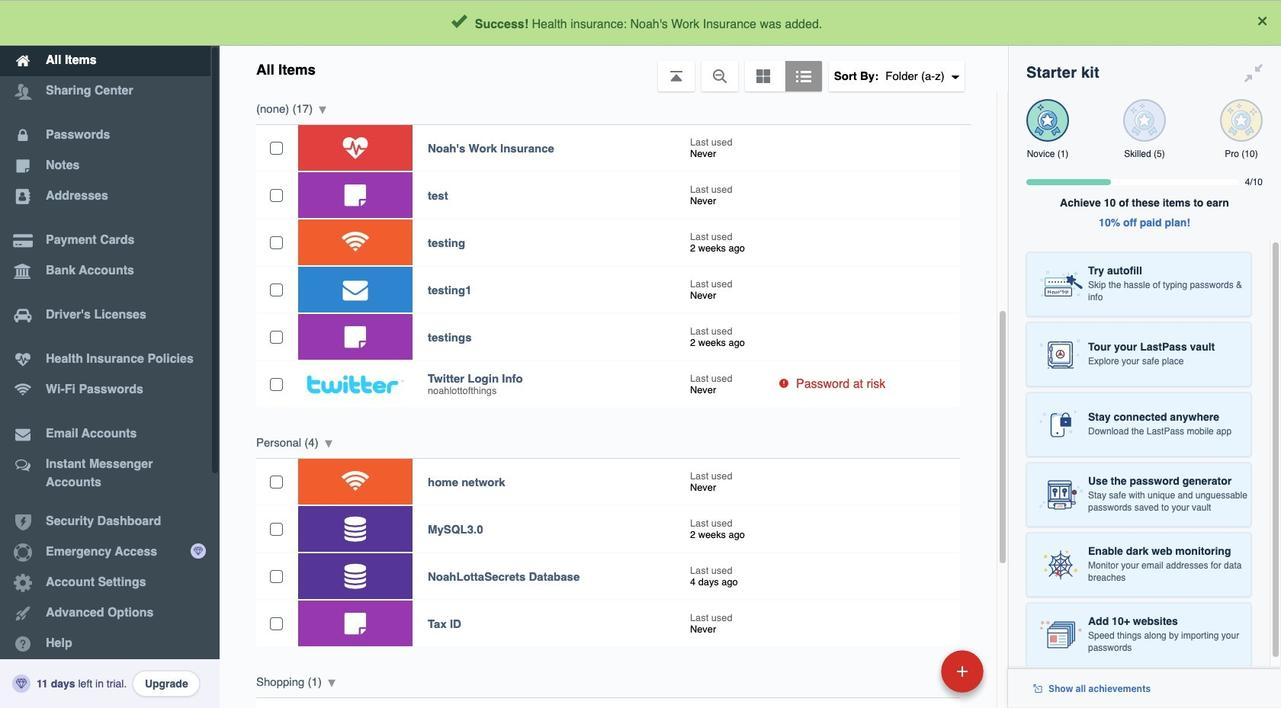 Task type: locate. For each thing, give the bounding box(es) containing it.
main navigation navigation
[[0, 0, 220, 709]]

alert
[[0, 0, 1282, 46]]



Task type: vqa. For each thing, say whether or not it's contained in the screenshot.
LASTPASS image
no



Task type: describe. For each thing, give the bounding box(es) containing it.
vault options navigation
[[220, 46, 1009, 92]]

Search search field
[[368, 6, 977, 40]]

new item navigation
[[837, 646, 993, 709]]

search my vault text field
[[368, 6, 977, 40]]

new item element
[[837, 650, 990, 694]]



